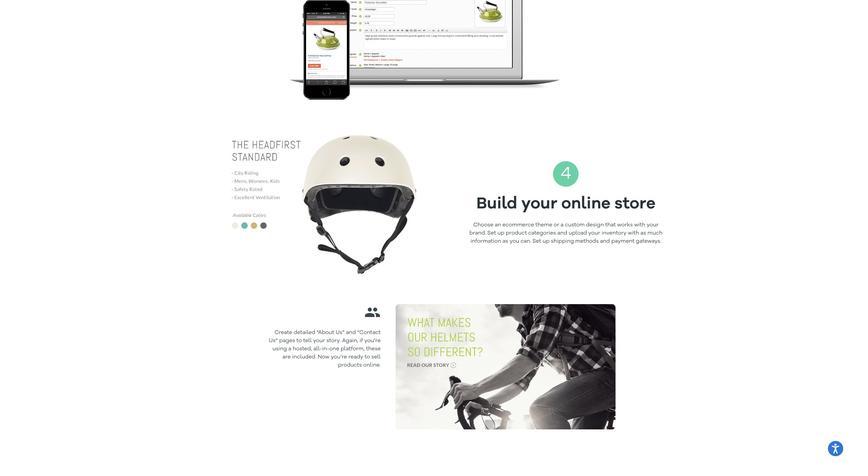 Task type: vqa. For each thing, say whether or not it's contained in the screenshot.
Feeling
no



Task type: locate. For each thing, give the bounding box(es) containing it.
read our story image
[[396, 304, 616, 430]]

information
[[471, 239, 502, 244]]

and down the inventory
[[601, 239, 610, 244]]

theme
[[536, 222, 553, 228]]

up down an
[[498, 231, 505, 236]]

0 vertical spatial set
[[488, 231, 497, 236]]

you're
[[365, 338, 381, 344], [331, 355, 347, 360]]

us" up using
[[269, 338, 278, 344]]

set down categories
[[533, 239, 542, 244]]

are
[[283, 355, 291, 360]]

1 vertical spatial you're
[[331, 355, 347, 360]]

set up the information
[[488, 231, 497, 236]]

choose
[[474, 222, 494, 228]]

a down pages
[[289, 347, 292, 352]]

0 vertical spatial a
[[561, 222, 564, 228]]

brand.
[[470, 231, 486, 236]]

your up "theme" at the right
[[522, 196, 558, 213]]

your up all-
[[313, 338, 325, 344]]

up
[[498, 231, 505, 236], [543, 239, 550, 244]]

as left you
[[503, 239, 509, 244]]

a
[[561, 222, 564, 228], [289, 347, 292, 352]]

and
[[558, 231, 568, 236], [601, 239, 610, 244], [346, 330, 356, 336]]

1 vertical spatial up
[[543, 239, 550, 244]]

"contact
[[357, 330, 381, 336]]

0 vertical spatial as
[[641, 231, 647, 236]]

with right works
[[635, 222, 646, 228]]

choose an ecommerce theme or a custom design that works with your brand. set up product categories and upload your inventory with as much information as you can. set up shipping methods and payment gateways.
[[470, 222, 663, 244]]

products
[[338, 363, 362, 368]]

4
[[561, 165, 572, 183]]

to left sell on the left of page
[[365, 355, 370, 360]]

1 horizontal spatial and
[[558, 231, 568, 236]]

to left the tell
[[297, 338, 302, 344]]

to
[[297, 338, 302, 344], [365, 355, 370, 360]]

pages
[[279, 338, 295, 344]]

2 horizontal spatial and
[[601, 239, 610, 244]]

1 vertical spatial to
[[365, 355, 370, 360]]

0 horizontal spatial to
[[297, 338, 302, 344]]

and up shipping at the bottom right of the page
[[558, 231, 568, 236]]

1 vertical spatial a
[[289, 347, 292, 352]]

and up again,
[[346, 330, 356, 336]]

payment
[[612, 239, 635, 244]]

create
[[275, 330, 292, 336]]

all-in-one ecommerce solution image
[[289, 0, 562, 105]]

"about
[[317, 330, 335, 336]]

0 horizontal spatial a
[[289, 347, 292, 352]]

story.
[[327, 338, 341, 344]]

ecommerce
[[503, 222, 534, 228]]

1 horizontal spatial set
[[533, 239, 542, 244]]

us" up story.
[[336, 330, 345, 336]]

one
[[330, 347, 339, 352]]

with down works
[[628, 231, 640, 236]]

0 vertical spatial us"
[[336, 330, 345, 336]]

1 horizontal spatial a
[[561, 222, 564, 228]]

1 vertical spatial set
[[533, 239, 542, 244]]

1 vertical spatial as
[[503, 239, 509, 244]]

or
[[554, 222, 560, 228]]

a inside choose an ecommerce theme or a custom design that works with your brand. set up product categories and upload your inventory with as much information as you can. set up shipping methods and payment gateways.
[[561, 222, 564, 228]]

0 horizontal spatial and
[[346, 330, 356, 336]]

a right or
[[561, 222, 564, 228]]

set
[[488, 231, 497, 236], [533, 239, 542, 244]]

you're down one
[[331, 355, 347, 360]]

your up much
[[647, 222, 659, 228]]

with
[[635, 222, 646, 228], [628, 231, 640, 236]]

create detailed "about us" and "contact us" pages to tell your story. again, if you're using a hosted, all-in-one platform, these are included. now you're ready to sell products online.
[[269, 330, 381, 368]]

0 vertical spatial to
[[297, 338, 302, 344]]

your
[[522, 196, 558, 213], [647, 222, 659, 228], [589, 231, 601, 236], [313, 338, 325, 344]]

0 horizontal spatial up
[[498, 231, 505, 236]]

upload
[[569, 231, 587, 236]]

inventory
[[602, 231, 627, 236]]

1 horizontal spatial as
[[641, 231, 647, 236]]

product
[[506, 231, 527, 236]]

as up gateways.
[[641, 231, 647, 236]]

0 vertical spatial you're
[[365, 338, 381, 344]]

1 horizontal spatial up
[[543, 239, 550, 244]]

as
[[641, 231, 647, 236], [503, 239, 509, 244]]

online
[[562, 196, 611, 213]]

hosted,
[[293, 347, 312, 352]]

can.
[[521, 239, 532, 244]]

1 vertical spatial us"
[[269, 338, 278, 344]]

2 vertical spatial and
[[346, 330, 356, 336]]

1 horizontal spatial to
[[365, 355, 370, 360]]

all-
[[314, 347, 322, 352]]

up down categories
[[543, 239, 550, 244]]

and inside the create detailed "about us" and "contact us" pages to tell your story. again, if you're using a hosted, all-in-one platform, these are included. now you're ready to sell products online.
[[346, 330, 356, 336]]

us"
[[336, 330, 345, 336], [269, 338, 278, 344]]

you're up these
[[365, 338, 381, 344]]



Task type: describe. For each thing, give the bounding box(es) containing it.
store
[[615, 196, 656, 213]]

in-
[[322, 347, 330, 352]]

open accessibe: accessibility options, statement and help image
[[833, 444, 840, 454]]

build
[[477, 196, 518, 213]]

0 horizontal spatial you're
[[331, 355, 347, 360]]

platform,
[[341, 347, 365, 352]]

methods
[[576, 239, 599, 244]]

gateways.
[[636, 239, 662, 244]]

design
[[587, 222, 604, 228]]

1 vertical spatial and
[[601, 239, 610, 244]]

a inside the create detailed "about us" and "contact us" pages to tell your story. again, if you're using a hosted, all-in-one platform, these are included. now you're ready to sell products online.
[[289, 347, 292, 352]]

that
[[606, 222, 616, 228]]

1 vertical spatial with
[[628, 231, 640, 236]]

custom
[[565, 222, 585, 228]]

these
[[366, 347, 381, 352]]

0 horizontal spatial set
[[488, 231, 497, 236]]

0 horizontal spatial as
[[503, 239, 509, 244]]

detailed
[[294, 330, 316, 336]]

included.
[[292, 355, 317, 360]]

0 vertical spatial with
[[635, 222, 646, 228]]

an
[[495, 222, 502, 228]]

0 vertical spatial and
[[558, 231, 568, 236]]

your down design
[[589, 231, 601, 236]]

online.
[[364, 363, 381, 368]]

categories
[[529, 231, 556, 236]]

again,
[[342, 338, 359, 344]]

0 vertical spatial up
[[498, 231, 505, 236]]

ready
[[349, 355, 364, 360]]

you
[[510, 239, 520, 244]]

build your online store image
[[232, 135, 418, 275]]

works
[[618, 222, 633, 228]]

tell
[[303, 338, 312, 344]]

1 horizontal spatial you're
[[365, 338, 381, 344]]

build your online store
[[477, 196, 656, 213]]

group
[[365, 304, 381, 321]]

1 horizontal spatial us"
[[336, 330, 345, 336]]

your inside the create detailed "about us" and "contact us" pages to tell your story. again, if you're using a hosted, all-in-one platform, these are included. now you're ready to sell products online.
[[313, 338, 325, 344]]

if
[[360, 338, 363, 344]]

shipping
[[551, 239, 574, 244]]

using
[[273, 347, 287, 352]]

now
[[318, 355, 330, 360]]

much
[[648, 231, 663, 236]]

sell
[[372, 355, 381, 360]]

0 horizontal spatial us"
[[269, 338, 278, 344]]



